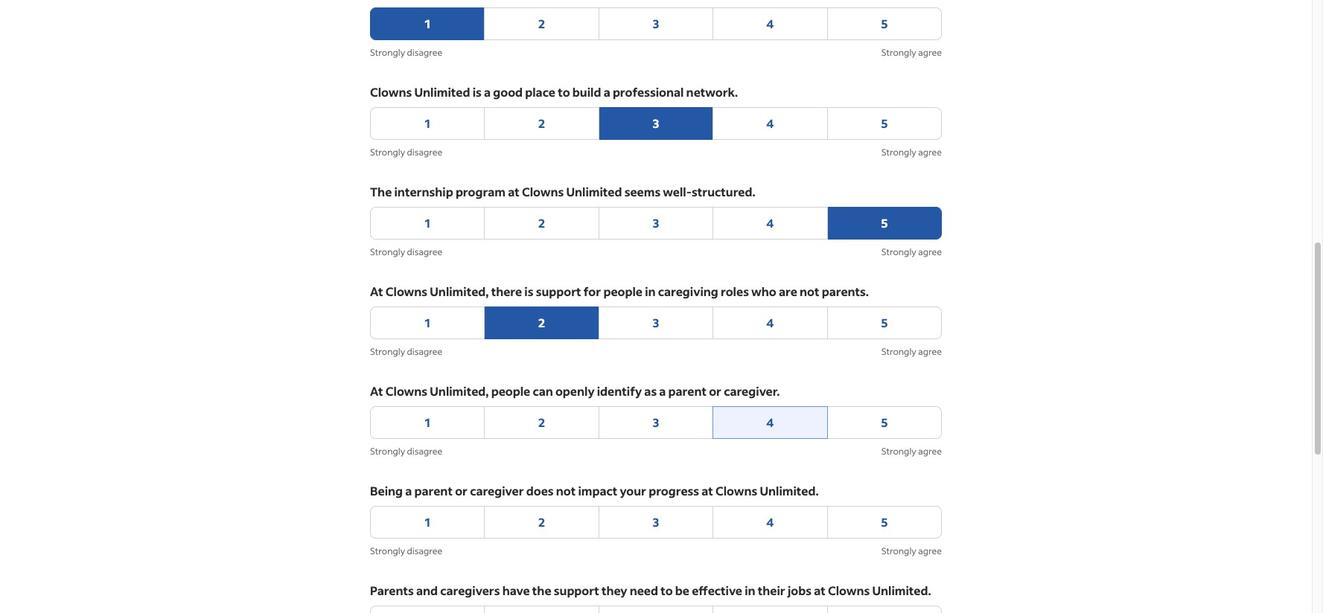Task type: describe. For each thing, give the bounding box(es) containing it.
at for at clowns unlimited, people can openly identify as a parent or caregiver.
[[370, 384, 383, 399]]

strongly agree for the internship program at clowns unlimited seems well-structured.
[[882, 247, 942, 258]]

does
[[526, 483, 554, 499]]

unlimited, for people
[[430, 384, 489, 399]]

agree for at clowns unlimited, people can openly identify as a parent or caregiver.
[[919, 446, 942, 457]]

2 for place
[[538, 115, 546, 131]]

need
[[630, 583, 658, 599]]

the internship program at clowns unlimited seems well-structured.
[[370, 184, 756, 200]]

group for people
[[370, 307, 942, 340]]

jobs
[[788, 583, 812, 599]]

for
[[584, 284, 601, 299]]

3 button for well-
[[599, 207, 714, 240]]

1 button for clowns unlimited is a good place to build a professional network.
[[370, 107, 485, 140]]

being
[[370, 483, 403, 499]]

strongly disagree for at clowns unlimited, there is support for people in caregiving roles who are not parents.
[[370, 346, 443, 358]]

2 button for unlimited
[[484, 207, 599, 240]]

disagree for the internship program at clowns unlimited seems well-structured.
[[407, 247, 443, 258]]

4 button for being a parent or caregiver does not impact your progress at clowns unlimited.
[[713, 507, 828, 539]]

1 for the internship program at clowns unlimited seems well-structured.
[[425, 215, 430, 231]]

at clowns unlimited, people can openly identify as a parent or caregiver.
[[370, 384, 780, 399]]

internship
[[394, 184, 453, 200]]

group for impact
[[370, 507, 942, 539]]

5 button for the internship program at clowns unlimited seems well-structured.
[[827, 207, 942, 240]]

3 button for as
[[599, 407, 714, 439]]

strongly disagree for at clowns unlimited, people can openly identify as a parent or caregiver.
[[370, 446, 443, 457]]

group for need
[[370, 606, 942, 614]]

seems
[[625, 184, 661, 200]]

agree for clowns unlimited is a good place to build a professional network.
[[919, 147, 942, 158]]

0 horizontal spatial or
[[455, 483, 468, 499]]

progress
[[649, 483, 699, 499]]

4 for at clowns unlimited, people can openly identify as a parent or caregiver.
[[767, 415, 774, 431]]

group for well-
[[370, 207, 942, 240]]

1 3 from the top
[[653, 16, 660, 31]]

4 for being a parent or caregiver does not impact your progress at clowns unlimited.
[[767, 515, 774, 530]]

1 5 button from the top
[[827, 7, 942, 40]]

1 button for the internship program at clowns unlimited seems well-structured.
[[370, 207, 485, 240]]

1 2 button from the top
[[484, 7, 599, 40]]

network.
[[686, 84, 738, 100]]

agree for the internship program at clowns unlimited seems well-structured.
[[919, 247, 942, 258]]

identify
[[597, 384, 642, 399]]

4 button for at clowns unlimited, people can openly identify as a parent or caregiver.
[[713, 407, 828, 439]]

5 for the internship program at clowns unlimited seems well-structured.
[[881, 215, 888, 231]]

2 for openly
[[538, 415, 546, 431]]

have
[[503, 583, 530, 599]]

1 button for being a parent or caregiver does not impact your progress at clowns unlimited.
[[370, 507, 485, 539]]

3 for impact
[[653, 515, 660, 530]]

being a parent or caregiver does not impact your progress at clowns unlimited.
[[370, 483, 819, 499]]

5 for being a parent or caregiver does not impact your progress at clowns unlimited.
[[881, 515, 888, 530]]

the
[[532, 583, 552, 599]]

2 for unlimited
[[538, 215, 546, 231]]

1 horizontal spatial people
[[604, 284, 643, 299]]

support for the
[[554, 583, 599, 599]]

0 horizontal spatial parent
[[415, 483, 453, 499]]

3 button for impact
[[599, 507, 714, 539]]

who
[[752, 284, 777, 299]]

2 button for support
[[484, 307, 599, 340]]

caregivers
[[440, 583, 500, 599]]

your
[[620, 483, 647, 499]]

a right 'as'
[[659, 384, 666, 399]]

group for as
[[370, 407, 942, 439]]

1 5 from the top
[[881, 16, 888, 31]]

structured.
[[692, 184, 756, 200]]

3 for build
[[653, 115, 660, 131]]

strongly agree for being a parent or caregiver does not impact your progress at clowns unlimited.
[[882, 546, 942, 557]]

5 button for being a parent or caregiver does not impact your progress at clowns unlimited.
[[827, 507, 942, 539]]

1 disagree from the top
[[407, 47, 443, 58]]

strongly disagree for being a parent or caregiver does not impact your progress at clowns unlimited.
[[370, 546, 443, 557]]

place
[[525, 84, 556, 100]]

4 button for clowns unlimited is a good place to build a professional network.
[[713, 107, 828, 140]]

0 vertical spatial unlimited.
[[760, 483, 819, 499]]

1 for being a parent or caregiver does not impact your progress at clowns unlimited.
[[425, 515, 430, 530]]

1 button for at clowns unlimited, people can openly identify as a parent or caregiver.
[[370, 407, 485, 439]]

agree for being a parent or caregiver does not impact your progress at clowns unlimited.
[[919, 546, 942, 557]]

clowns unlimited is a good place to build a professional network.
[[370, 84, 738, 100]]

disagree for at clowns unlimited, people can openly identify as a parent or caregiver.
[[407, 446, 443, 457]]

1 strongly disagree from the top
[[370, 47, 443, 58]]

4 for at clowns unlimited, there is support for people in caregiving roles who are not parents.
[[767, 315, 774, 331]]

professional
[[613, 84, 684, 100]]

4 for clowns unlimited is a good place to build a professional network.
[[767, 115, 774, 131]]

a left 'good'
[[484, 84, 491, 100]]

and
[[416, 583, 438, 599]]

4 for the internship program at clowns unlimited seems well-structured.
[[767, 215, 774, 231]]

caregiving
[[658, 284, 719, 299]]

1 button for at clowns unlimited, there is support for people in caregiving roles who are not parents.
[[370, 307, 485, 340]]

0 horizontal spatial people
[[491, 384, 531, 399]]

as
[[645, 384, 657, 399]]

strongly agree for at clowns unlimited, people can openly identify as a parent or caregiver.
[[882, 446, 942, 457]]



Task type: locate. For each thing, give the bounding box(es) containing it.
unlimited left 'good'
[[414, 84, 470, 100]]

parents
[[370, 583, 414, 599]]

strongly agree
[[882, 47, 942, 58], [882, 147, 942, 158], [882, 247, 942, 258], [882, 346, 942, 358], [882, 446, 942, 457], [882, 546, 942, 557]]

3 for as
[[653, 415, 660, 431]]

2 button for place
[[484, 107, 599, 140]]

1 vertical spatial unlimited
[[566, 184, 622, 200]]

parent
[[669, 384, 707, 399], [415, 483, 453, 499]]

3 down seems
[[653, 215, 660, 231]]

1 horizontal spatial parent
[[669, 384, 707, 399]]

3 button up professional
[[599, 7, 714, 40]]

1 horizontal spatial or
[[709, 384, 722, 399]]

a right being on the left of page
[[405, 483, 412, 499]]

at
[[370, 284, 383, 299], [370, 384, 383, 399]]

3 down 'as'
[[653, 415, 660, 431]]

3 button down caregiving
[[599, 307, 714, 340]]

0 horizontal spatial in
[[645, 284, 656, 299]]

2 unlimited, from the top
[[430, 384, 489, 399]]

6 4 from the top
[[767, 515, 774, 530]]

0 vertical spatial or
[[709, 384, 722, 399]]

1 4 button from the top
[[713, 7, 828, 40]]

parent right being on the left of page
[[415, 483, 453, 499]]

group down caregiving
[[370, 307, 942, 340]]

2 4 from the top
[[767, 115, 774, 131]]

build
[[573, 84, 601, 100]]

1 horizontal spatial unlimited
[[566, 184, 622, 200]]

clowns
[[370, 84, 412, 100], [522, 184, 564, 200], [386, 284, 428, 299], [386, 384, 428, 399], [716, 483, 758, 499], [828, 583, 870, 599]]

2 down place
[[538, 115, 546, 131]]

3 4 from the top
[[767, 215, 774, 231]]

0 vertical spatial in
[[645, 284, 656, 299]]

1 button
[[370, 7, 485, 40], [370, 107, 485, 140], [370, 207, 485, 240], [370, 307, 485, 340], [370, 407, 485, 439], [370, 507, 485, 539]]

2 2 button from the top
[[484, 107, 599, 140]]

1 horizontal spatial unlimited.
[[873, 583, 932, 599]]

5 2 button from the top
[[484, 407, 599, 439]]

3 strongly disagree from the top
[[370, 247, 443, 258]]

1 1 from the top
[[425, 16, 430, 31]]

at right progress at the bottom of page
[[702, 483, 713, 499]]

1 horizontal spatial is
[[525, 284, 534, 299]]

2 agree from the top
[[919, 147, 942, 158]]

1 vertical spatial at
[[702, 483, 713, 499]]

caregiver
[[470, 483, 524, 499]]

3 strongly agree from the top
[[882, 247, 942, 258]]

1 vertical spatial at
[[370, 384, 383, 399]]

3 3 from the top
[[653, 215, 660, 231]]

2 3 from the top
[[653, 115, 660, 131]]

or left the caregiver
[[455, 483, 468, 499]]

0 horizontal spatial unlimited
[[414, 84, 470, 100]]

3 2 button from the top
[[484, 207, 599, 240]]

3 button for people
[[599, 307, 714, 340]]

4
[[767, 16, 774, 31], [767, 115, 774, 131], [767, 215, 774, 231], [767, 315, 774, 331], [767, 415, 774, 431], [767, 515, 774, 530]]

0 horizontal spatial at
[[508, 184, 520, 200]]

1 vertical spatial unlimited.
[[873, 583, 932, 599]]

4 button for at clowns unlimited, there is support for people in caregiving roles who are not parents.
[[713, 307, 828, 340]]

is
[[473, 84, 482, 100], [525, 284, 534, 299]]

0 horizontal spatial to
[[558, 84, 570, 100]]

2
[[538, 16, 546, 31], [538, 115, 546, 131], [538, 215, 546, 231], [538, 315, 546, 331], [538, 415, 546, 431], [538, 515, 546, 530]]

4 5 button from the top
[[827, 307, 942, 340]]

impact
[[578, 483, 618, 499]]

group down seems
[[370, 207, 942, 240]]

6 strongly disagree from the top
[[370, 546, 443, 557]]

3 button down 'as'
[[599, 407, 714, 439]]

0 vertical spatial unlimited,
[[430, 284, 489, 299]]

2 5 button from the top
[[827, 107, 942, 140]]

4 4 button from the top
[[713, 307, 828, 340]]

not right are
[[800, 284, 820, 299]]

at right 'program'
[[508, 184, 520, 200]]

their
[[758, 583, 786, 599]]

0 horizontal spatial unlimited.
[[760, 483, 819, 499]]

2 down can
[[538, 415, 546, 431]]

they
[[602, 583, 628, 599]]

3 1 button from the top
[[370, 207, 485, 240]]

7 group from the top
[[370, 606, 942, 614]]

6 4 button from the top
[[713, 507, 828, 539]]

in left caregiving
[[645, 284, 656, 299]]

1 vertical spatial is
[[525, 284, 534, 299]]

0 horizontal spatial is
[[473, 84, 482, 100]]

support left "for"
[[536, 284, 581, 299]]

1 for at clowns unlimited, people can openly identify as a parent or caregiver.
[[425, 415, 430, 431]]

5 button for at clowns unlimited, people can openly identify as a parent or caregiver.
[[827, 407, 942, 439]]

6 2 from the top
[[538, 515, 546, 530]]

6 1 button from the top
[[370, 507, 485, 539]]

2 4 button from the top
[[713, 107, 828, 140]]

not right does at the bottom left
[[556, 483, 576, 499]]

1 unlimited, from the top
[[430, 284, 489, 299]]

5 strongly agree from the top
[[882, 446, 942, 457]]

3 down professional
[[653, 115, 660, 131]]

is left 'good'
[[473, 84, 482, 100]]

1 vertical spatial parent
[[415, 483, 453, 499]]

3 3 button from the top
[[599, 207, 714, 240]]

3 button for build
[[599, 107, 714, 140]]

group up professional
[[370, 7, 942, 40]]

3 button down seems
[[599, 207, 714, 240]]

2 button down can
[[484, 407, 599, 439]]

5 1 from the top
[[425, 415, 430, 431]]

4 button
[[713, 7, 828, 40], [713, 107, 828, 140], [713, 207, 828, 240], [713, 307, 828, 340], [713, 407, 828, 439], [713, 507, 828, 539]]

2 vertical spatial at
[[814, 583, 826, 599]]

6 3 from the top
[[653, 515, 660, 530]]

1 3 button from the top
[[599, 7, 714, 40]]

3 down progress at the bottom of page
[[653, 515, 660, 530]]

disagree for being a parent or caregiver does not impact your progress at clowns unlimited.
[[407, 546, 443, 557]]

openly
[[556, 384, 595, 399]]

2 3 button from the top
[[599, 107, 714, 140]]

1 strongly agree from the top
[[882, 47, 942, 58]]

4 strongly disagree from the top
[[370, 346, 443, 358]]

2 button
[[484, 7, 599, 40], [484, 107, 599, 140], [484, 207, 599, 240], [484, 307, 599, 340], [484, 407, 599, 439], [484, 507, 599, 539]]

a right build
[[604, 84, 611, 100]]

1 for clowns unlimited is a good place to build a professional network.
[[425, 115, 430, 131]]

parents.
[[822, 284, 869, 299]]

can
[[533, 384, 553, 399]]

1 4 from the top
[[767, 16, 774, 31]]

4 disagree from the top
[[407, 346, 443, 358]]

2 disagree from the top
[[407, 147, 443, 158]]

5 for clowns unlimited is a good place to build a professional network.
[[881, 115, 888, 131]]

strongly disagree
[[370, 47, 443, 58], [370, 147, 443, 158], [370, 247, 443, 258], [370, 346, 443, 358], [370, 446, 443, 457], [370, 546, 443, 557]]

5 agree from the top
[[919, 446, 942, 457]]

5 3 button from the top
[[599, 407, 714, 439]]

4 agree from the top
[[919, 346, 942, 358]]

4 3 from the top
[[653, 315, 660, 331]]

at for at clowns unlimited, there is support for people in caregiving roles who are not parents.
[[370, 284, 383, 299]]

is right there
[[525, 284, 534, 299]]

4 4 from the top
[[767, 315, 774, 331]]

a
[[484, 84, 491, 100], [604, 84, 611, 100], [659, 384, 666, 399], [405, 483, 412, 499]]

0 vertical spatial not
[[800, 284, 820, 299]]

to
[[558, 84, 570, 100], [661, 583, 673, 599]]

2 button down place
[[484, 107, 599, 140]]

3 5 from the top
[[881, 215, 888, 231]]

group down professional
[[370, 107, 942, 140]]

5 strongly disagree from the top
[[370, 446, 443, 457]]

not
[[800, 284, 820, 299], [556, 483, 576, 499]]

0 vertical spatial to
[[558, 84, 570, 100]]

1 1 button from the top
[[370, 7, 485, 40]]

strongly disagree for clowns unlimited is a good place to build a professional network.
[[370, 147, 443, 158]]

2 button down the internship program at clowns unlimited seems well-structured. on the top of page
[[484, 207, 599, 240]]

2 group from the top
[[370, 107, 942, 140]]

5 2 from the top
[[538, 415, 546, 431]]

2 horizontal spatial at
[[814, 583, 826, 599]]

0 vertical spatial at
[[370, 284, 383, 299]]

parent right 'as'
[[669, 384, 707, 399]]

4 1 from the top
[[425, 315, 430, 331]]

3 5 button from the top
[[827, 207, 942, 240]]

1 2 from the top
[[538, 16, 546, 31]]

1 group from the top
[[370, 7, 942, 40]]

or left caregiver.
[[709, 384, 722, 399]]

1 horizontal spatial in
[[745, 583, 756, 599]]

3 for well-
[[653, 215, 660, 231]]

3 button
[[599, 7, 714, 40], [599, 107, 714, 140], [599, 207, 714, 240], [599, 307, 714, 340], [599, 407, 714, 439], [599, 507, 714, 539]]

6 disagree from the top
[[407, 546, 443, 557]]

1 vertical spatial support
[[554, 583, 599, 599]]

people
[[604, 284, 643, 299], [491, 384, 531, 399]]

4 2 from the top
[[538, 315, 546, 331]]

people left can
[[491, 384, 531, 399]]

2 button up place
[[484, 7, 599, 40]]

parents and caregivers have the support they need to be effective in their jobs at clowns unlimited.
[[370, 583, 932, 599]]

1 horizontal spatial not
[[800, 284, 820, 299]]

2 up can
[[538, 315, 546, 331]]

unlimited, for there
[[430, 284, 489, 299]]

1 agree from the top
[[919, 47, 942, 58]]

at clowns unlimited, there is support for people in caregiving roles who are not parents.
[[370, 284, 869, 299]]

3 group from the top
[[370, 207, 942, 240]]

5 3 from the top
[[653, 415, 660, 431]]

strongly
[[370, 47, 405, 58], [882, 47, 917, 58], [370, 147, 405, 158], [882, 147, 917, 158], [370, 247, 405, 258], [882, 247, 917, 258], [370, 346, 405, 358], [882, 346, 917, 358], [370, 446, 405, 457], [882, 446, 917, 457], [370, 546, 405, 557], [882, 546, 917, 557]]

4 group from the top
[[370, 307, 942, 340]]

support
[[536, 284, 581, 299], [554, 583, 599, 599]]

disagree for at clowns unlimited, there is support for people in caregiving roles who are not parents.
[[407, 346, 443, 358]]

agree for at clowns unlimited, there is support for people in caregiving roles who are not parents.
[[919, 346, 942, 358]]

6 5 from the top
[[881, 515, 888, 530]]

good
[[493, 84, 523, 100]]

group
[[370, 7, 942, 40], [370, 107, 942, 140], [370, 207, 942, 240], [370, 307, 942, 340], [370, 407, 942, 439], [370, 507, 942, 539], [370, 606, 942, 614]]

2 button for openly
[[484, 407, 599, 439]]

2 2 from the top
[[538, 115, 546, 131]]

disagree
[[407, 47, 443, 58], [407, 147, 443, 158], [407, 247, 443, 258], [407, 346, 443, 358], [407, 446, 443, 457], [407, 546, 443, 557]]

unlimited.
[[760, 483, 819, 499], [873, 583, 932, 599]]

group down parents and caregivers have the support they need to be effective in their jobs at clowns unlimited.
[[370, 606, 942, 614]]

0 horizontal spatial not
[[556, 483, 576, 499]]

strongly agree for at clowns unlimited, there is support for people in caregiving roles who are not parents.
[[882, 346, 942, 358]]

5 group from the top
[[370, 407, 942, 439]]

3 agree from the top
[[919, 247, 942, 258]]

people right "for"
[[604, 284, 643, 299]]

there
[[491, 284, 522, 299]]

3 2 from the top
[[538, 215, 546, 231]]

4 2 button from the top
[[484, 307, 599, 340]]

roles
[[721, 284, 749, 299]]

2 1 button from the top
[[370, 107, 485, 140]]

effective
[[692, 583, 743, 599]]

disagree for clowns unlimited is a good place to build a professional network.
[[407, 147, 443, 158]]

unlimited
[[414, 84, 470, 100], [566, 184, 622, 200]]

2 down the internship program at clowns unlimited seems well-structured. on the top of page
[[538, 215, 546, 231]]

3 disagree from the top
[[407, 247, 443, 258]]

5 button for clowns unlimited is a good place to build a professional network.
[[827, 107, 942, 140]]

group down 'as'
[[370, 407, 942, 439]]

3 4 button from the top
[[713, 207, 828, 240]]

unlimited left seems
[[566, 184, 622, 200]]

be
[[675, 583, 690, 599]]

at
[[508, 184, 520, 200], [702, 483, 713, 499], [814, 583, 826, 599]]

group for build
[[370, 107, 942, 140]]

0 vertical spatial at
[[508, 184, 520, 200]]

5 button
[[827, 7, 942, 40], [827, 107, 942, 140], [827, 207, 942, 240], [827, 307, 942, 340], [827, 407, 942, 439], [827, 507, 942, 539]]

6 5 button from the top
[[827, 507, 942, 539]]

2 strongly agree from the top
[[882, 147, 942, 158]]

strongly disagree for the internship program at clowns unlimited seems well-structured.
[[370, 247, 443, 258]]

2 1 from the top
[[425, 115, 430, 131]]

0 vertical spatial unlimited
[[414, 84, 470, 100]]

2 at from the top
[[370, 384, 383, 399]]

3 down caregiving
[[653, 315, 660, 331]]

5
[[881, 16, 888, 31], [881, 115, 888, 131], [881, 215, 888, 231], [881, 315, 888, 331], [881, 415, 888, 431], [881, 515, 888, 530]]

to left build
[[558, 84, 570, 100]]

3
[[653, 16, 660, 31], [653, 115, 660, 131], [653, 215, 660, 231], [653, 315, 660, 331], [653, 415, 660, 431], [653, 515, 660, 530]]

4 1 button from the top
[[370, 307, 485, 340]]

5 4 from the top
[[767, 415, 774, 431]]

4 button for the internship program at clowns unlimited seems well-structured.
[[713, 207, 828, 240]]

group down progress at the bottom of page
[[370, 507, 942, 539]]

to left "be"
[[661, 583, 673, 599]]

5 button for at clowns unlimited, there is support for people in caregiving roles who are not parents.
[[827, 307, 942, 340]]

6 strongly agree from the top
[[882, 546, 942, 557]]

2 5 from the top
[[881, 115, 888, 131]]

1 vertical spatial in
[[745, 583, 756, 599]]

5 1 button from the top
[[370, 407, 485, 439]]

0 vertical spatial parent
[[669, 384, 707, 399]]

2 button down does at the bottom left
[[484, 507, 599, 539]]

3 for people
[[653, 315, 660, 331]]

support right the
[[554, 583, 599, 599]]

5 4 button from the top
[[713, 407, 828, 439]]

1
[[425, 16, 430, 31], [425, 115, 430, 131], [425, 215, 430, 231], [425, 315, 430, 331], [425, 415, 430, 431], [425, 515, 430, 530]]

1 at from the top
[[370, 284, 383, 299]]

5 for at clowns unlimited, there is support for people in caregiving roles who are not parents.
[[881, 315, 888, 331]]

caregiver.
[[724, 384, 780, 399]]

1 vertical spatial or
[[455, 483, 468, 499]]

5 disagree from the top
[[407, 446, 443, 457]]

well-
[[663, 184, 692, 200]]

or
[[709, 384, 722, 399], [455, 483, 468, 499]]

1 vertical spatial unlimited,
[[430, 384, 489, 399]]

the
[[370, 184, 392, 200]]

2 strongly disagree from the top
[[370, 147, 443, 158]]

1 vertical spatial people
[[491, 384, 531, 399]]

3 button down professional
[[599, 107, 714, 140]]

0 vertical spatial is
[[473, 84, 482, 100]]

5 for at clowns unlimited, people can openly identify as a parent or caregiver.
[[881, 415, 888, 431]]

2 up place
[[538, 16, 546, 31]]

1 horizontal spatial at
[[702, 483, 713, 499]]

2 down does at the bottom left
[[538, 515, 546, 530]]

unlimited,
[[430, 284, 489, 299], [430, 384, 489, 399]]

4 strongly agree from the top
[[882, 346, 942, 358]]

6 agree from the top
[[919, 546, 942, 557]]

1 vertical spatial to
[[661, 583, 673, 599]]

at right jobs
[[814, 583, 826, 599]]

6 3 button from the top
[[599, 507, 714, 539]]

support for is
[[536, 284, 581, 299]]

6 1 from the top
[[425, 515, 430, 530]]

6 group from the top
[[370, 507, 942, 539]]

0 vertical spatial support
[[536, 284, 581, 299]]

strongly agree for clowns unlimited is a good place to build a professional network.
[[882, 147, 942, 158]]

1 for at clowns unlimited, there is support for people in caregiving roles who are not parents.
[[425, 315, 430, 331]]

1 vertical spatial not
[[556, 483, 576, 499]]

are
[[779, 284, 798, 299]]

in
[[645, 284, 656, 299], [745, 583, 756, 599]]

3 up professional
[[653, 16, 660, 31]]

2 button for does
[[484, 507, 599, 539]]

program
[[456, 184, 506, 200]]

2 button down there
[[484, 307, 599, 340]]

in left their
[[745, 583, 756, 599]]

3 1 from the top
[[425, 215, 430, 231]]

2 for support
[[538, 315, 546, 331]]

3 button down progress at the bottom of page
[[599, 507, 714, 539]]

4 5 from the top
[[881, 315, 888, 331]]

6 2 button from the top
[[484, 507, 599, 539]]

2 for does
[[538, 515, 546, 530]]

1 horizontal spatial to
[[661, 583, 673, 599]]

5 5 button from the top
[[827, 407, 942, 439]]

agree
[[919, 47, 942, 58], [919, 147, 942, 158], [919, 247, 942, 258], [919, 346, 942, 358], [919, 446, 942, 457], [919, 546, 942, 557]]

0 vertical spatial people
[[604, 284, 643, 299]]

5 5 from the top
[[881, 415, 888, 431]]

4 3 button from the top
[[599, 307, 714, 340]]



Task type: vqa. For each thing, say whether or not it's contained in the screenshot.
topmost IS
yes



